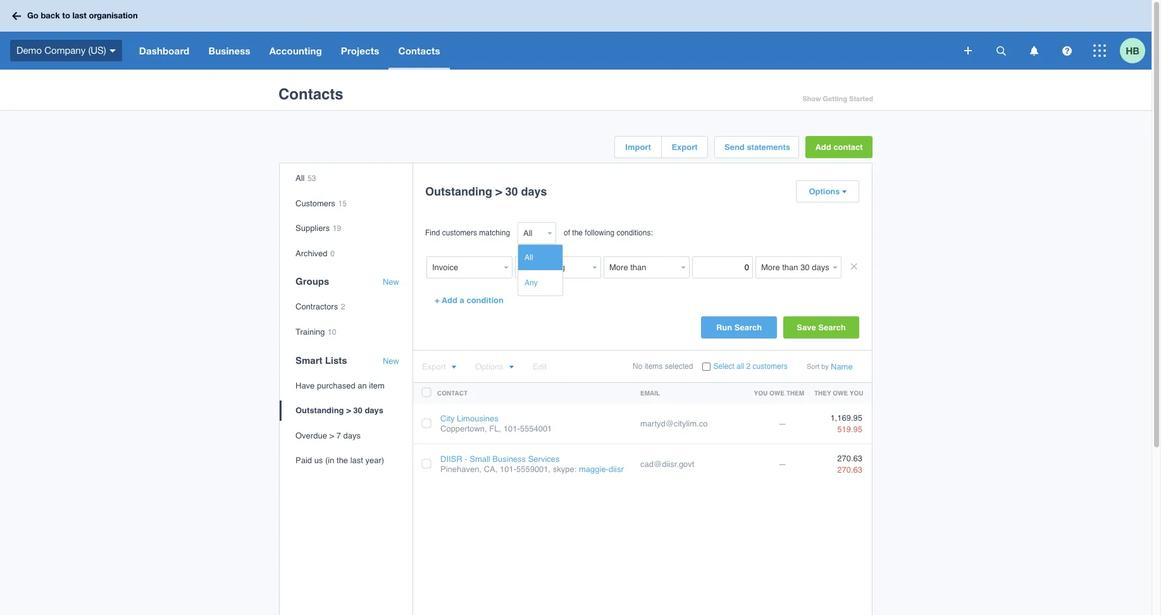 Task type: locate. For each thing, give the bounding box(es) containing it.
+ add a condition button
[[425, 289, 513, 311]]

hb button
[[1120, 32, 1152, 70]]

1 horizontal spatial the
[[572, 229, 583, 237]]

el image
[[451, 365, 456, 370]]

1 vertical spatial contacts
[[279, 86, 344, 103]]

1 vertical spatial export button
[[422, 362, 456, 372]]

of the following conditions:
[[564, 229, 653, 237]]

search for run search
[[735, 323, 762, 332]]

edit
[[533, 362, 547, 372]]

suppliers
[[296, 224, 330, 233]]

0 vertical spatial 270.63
[[838, 454, 863, 463]]

options inside "button"
[[809, 187, 840, 196]]

projects button
[[332, 32, 389, 70]]

1 horizontal spatial add
[[816, 142, 832, 152]]

add left contact
[[816, 142, 832, 152]]

0 horizontal spatial owe
[[770, 389, 785, 397]]

0 horizontal spatial all
[[296, 173, 305, 183]]

last
[[72, 10, 87, 20], [350, 456, 363, 465]]

name button
[[831, 362, 853, 372]]

dashboard link
[[130, 32, 199, 70]]

0 horizontal spatial options button
[[475, 362, 514, 372]]

2 you from the left
[[850, 389, 864, 397]]

all 53
[[296, 173, 316, 183]]

options button
[[797, 181, 859, 202], [475, 362, 514, 372]]

1 — from the top
[[779, 419, 787, 428]]

outstanding up overdue > 7 days
[[296, 406, 344, 415]]

0 horizontal spatial outstanding > 30 days
[[296, 406, 384, 415]]

1 horizontal spatial el image
[[842, 190, 847, 194]]

0 horizontal spatial 30
[[353, 406, 363, 415]]

dashboard
[[139, 45, 190, 56]]

outstanding > 30 days up matching
[[425, 185, 547, 198]]

0 horizontal spatial export button
[[422, 362, 456, 372]]

53
[[308, 174, 316, 183]]

1 horizontal spatial you
[[850, 389, 864, 397]]

edit button
[[533, 362, 547, 372]]

small
[[470, 455, 490, 464]]

lists
[[325, 355, 347, 366]]

0 horizontal spatial options
[[475, 362, 504, 372]]

1 horizontal spatial outstanding > 30 days
[[425, 185, 547, 198]]

sort by name
[[807, 362, 853, 372]]

1 vertical spatial 101-
[[500, 464, 516, 474]]

items
[[645, 362, 663, 371]]

overdue > 7 days
[[296, 431, 361, 440]]

options button down add contact
[[797, 181, 859, 202]]

0 vertical spatial —
[[779, 419, 787, 428]]

navigation
[[130, 32, 956, 70]]

0 vertical spatial 30
[[505, 185, 518, 198]]

svg image
[[12, 12, 21, 20], [1094, 44, 1106, 57], [997, 46, 1006, 55], [1030, 46, 1038, 55], [1062, 46, 1072, 55], [965, 47, 972, 54]]

add right +
[[442, 296, 458, 305]]

options for email
[[475, 362, 504, 372]]

go
[[27, 10, 38, 20]]

0 horizontal spatial the
[[337, 456, 348, 465]]

0 vertical spatial new link
[[383, 277, 399, 287]]

1 vertical spatial 270.63
[[838, 465, 863, 475]]

paid us (in the last year)
[[296, 456, 384, 465]]

0 horizontal spatial business
[[209, 45, 250, 56]]

days up the 'all' "text field"
[[521, 185, 547, 198]]

1 vertical spatial all
[[525, 253, 533, 262]]

0 vertical spatial last
[[72, 10, 87, 20]]

None checkbox
[[703, 363, 711, 371]]

sort
[[807, 363, 820, 371]]

last inside 'link'
[[72, 10, 87, 20]]

el image
[[842, 190, 847, 194], [509, 365, 514, 370]]

0 vertical spatial export button
[[662, 137, 708, 158]]

1 vertical spatial options button
[[475, 362, 514, 372]]

1 vertical spatial new link
[[383, 356, 399, 366]]

archived
[[296, 249, 328, 258]]

0 vertical spatial 101-
[[504, 424, 520, 433]]

+
[[435, 296, 440, 305]]

show getting started
[[803, 95, 874, 103]]

1 new from the top
[[383, 277, 399, 287]]

10
[[328, 328, 336, 337]]

0 vertical spatial options button
[[797, 181, 859, 202]]

options right el image
[[475, 362, 504, 372]]

options down add contact
[[809, 187, 840, 196]]

svg image inside go back to last organisation 'link'
[[12, 12, 21, 20]]

1 horizontal spatial export
[[672, 142, 698, 152]]

export left el image
[[422, 362, 446, 372]]

you up the 1,169.95
[[850, 389, 864, 397]]

1 vertical spatial options
[[475, 362, 504, 372]]

1 vertical spatial >
[[346, 406, 351, 415]]

> down have purchased an item
[[346, 406, 351, 415]]

outstanding
[[425, 185, 492, 198], [296, 406, 344, 415]]

2 — from the top
[[779, 460, 787, 469]]

options button right el image
[[475, 362, 514, 372]]

the right (in
[[337, 456, 348, 465]]

1 search from the left
[[735, 323, 762, 332]]

2 right all
[[747, 362, 751, 371]]

0 vertical spatial all
[[296, 173, 305, 183]]

0 horizontal spatial el image
[[509, 365, 514, 370]]

0 horizontal spatial add
[[442, 296, 458, 305]]

owe right they
[[833, 389, 848, 397]]

send statements button
[[715, 137, 799, 158]]

search right save
[[819, 323, 846, 332]]

save search button
[[784, 316, 860, 339]]

2
[[341, 303, 345, 312], [747, 362, 751, 371]]

training
[[296, 327, 325, 337]]

2 search from the left
[[819, 323, 846, 332]]

projects
[[341, 45, 379, 56]]

2 270.63 from the top
[[838, 465, 863, 475]]

1 horizontal spatial business
[[493, 455, 526, 464]]

statements
[[747, 142, 791, 152]]

export button up contact
[[422, 362, 456, 372]]

0 horizontal spatial >
[[329, 431, 334, 440]]

1 vertical spatial add
[[442, 296, 458, 305]]

2 owe from the left
[[833, 389, 848, 397]]

banner
[[0, 0, 1152, 70]]

0 horizontal spatial customers
[[442, 229, 477, 237]]

1 horizontal spatial contacts
[[398, 45, 440, 56]]

the
[[572, 229, 583, 237], [337, 456, 348, 465]]

1 vertical spatial el image
[[509, 365, 514, 370]]

they owe you
[[815, 389, 864, 397]]

0 vertical spatial el image
[[842, 190, 847, 194]]

you
[[754, 389, 768, 397], [850, 389, 864, 397]]

navigation containing dashboard
[[130, 32, 956, 70]]

all for all 53
[[296, 173, 305, 183]]

2 vertical spatial >
[[329, 431, 334, 440]]

customers right 'find'
[[442, 229, 477, 237]]

1 vertical spatial business
[[493, 455, 526, 464]]

customers up you owe them
[[753, 362, 788, 371]]

1 vertical spatial outstanding > 30 days
[[296, 406, 384, 415]]

0 vertical spatial business
[[209, 45, 250, 56]]

270.63 270.63
[[838, 454, 863, 475]]

2 horizontal spatial days
[[521, 185, 547, 198]]

new for smart lists
[[383, 356, 399, 366]]

all
[[296, 173, 305, 183], [525, 253, 533, 262]]

options button for of the following conditions:
[[797, 181, 859, 202]]

0 vertical spatial 2
[[341, 303, 345, 312]]

last left the year)
[[350, 456, 363, 465]]

days down item
[[365, 406, 384, 415]]

el image left edit "button"
[[509, 365, 514, 370]]

1 vertical spatial outstanding
[[296, 406, 344, 415]]

101- inside diisr - small business services pinehaven, ca, 101-5559001, skype: maggie-diisr
[[500, 464, 516, 474]]

0 horizontal spatial days
[[343, 431, 361, 440]]

0 horizontal spatial you
[[754, 389, 768, 397]]

2 inside the contractors 2
[[341, 303, 345, 312]]

you down the select all 2 customers
[[754, 389, 768, 397]]

fl,
[[489, 424, 501, 433]]

0 vertical spatial the
[[572, 229, 583, 237]]

outstanding up find customers matching
[[425, 185, 492, 198]]

1 you from the left
[[754, 389, 768, 397]]

no items selected
[[633, 362, 693, 371]]

1 horizontal spatial owe
[[833, 389, 848, 397]]

groups
[[296, 276, 329, 287]]

0 vertical spatial contacts
[[398, 45, 440, 56]]

0
[[331, 249, 335, 258]]

business
[[209, 45, 250, 56], [493, 455, 526, 464]]

contacts right 'projects' dropdown button
[[398, 45, 440, 56]]

1 vertical spatial new
[[383, 356, 399, 366]]

all for all
[[525, 253, 533, 262]]

purchased
[[317, 381, 356, 390]]

0 vertical spatial options
[[809, 187, 840, 196]]

0 horizontal spatial search
[[735, 323, 762, 332]]

None text field
[[756, 256, 830, 279]]

0 horizontal spatial outstanding
[[296, 406, 344, 415]]

1 owe from the left
[[770, 389, 785, 397]]

0 horizontal spatial 2
[[341, 303, 345, 312]]

> left 7 at the bottom of the page
[[329, 431, 334, 440]]

1 horizontal spatial options
[[809, 187, 840, 196]]

accounting
[[269, 45, 322, 56]]

0 horizontal spatial contacts
[[279, 86, 344, 103]]

0 vertical spatial export
[[672, 142, 698, 152]]

1 horizontal spatial search
[[819, 323, 846, 332]]

— for 1,169.95
[[779, 419, 787, 428]]

owe left them
[[770, 389, 785, 397]]

None text field
[[427, 256, 501, 279], [515, 256, 590, 279], [604, 256, 679, 279], [692, 256, 753, 279], [427, 256, 501, 279], [515, 256, 590, 279], [604, 256, 679, 279], [692, 256, 753, 279]]

find
[[425, 229, 440, 237]]

el image down contact
[[842, 190, 847, 194]]

101- down diisr - small business services link
[[500, 464, 516, 474]]

101- right fl,
[[504, 424, 520, 433]]

search
[[735, 323, 762, 332], [819, 323, 846, 332]]

owe for you
[[770, 389, 785, 397]]

2 new from the top
[[383, 356, 399, 366]]

limousines
[[457, 414, 499, 423]]

show
[[803, 95, 821, 103]]

have purchased an item
[[296, 381, 385, 390]]

1 vertical spatial the
[[337, 456, 348, 465]]

1 horizontal spatial all
[[525, 253, 533, 262]]

0 vertical spatial days
[[521, 185, 547, 198]]

2 vertical spatial days
[[343, 431, 361, 440]]

search right run
[[735, 323, 762, 332]]

1 new link from the top
[[383, 277, 399, 287]]

> up matching
[[496, 185, 502, 198]]

coppertown,
[[441, 424, 487, 433]]

0 horizontal spatial last
[[72, 10, 87, 20]]

following
[[585, 229, 615, 237]]

0 horizontal spatial export
[[422, 362, 446, 372]]

101- inside 'city limousines coppertown, fl, 101-5554001'
[[504, 424, 520, 433]]

send
[[725, 142, 745, 152]]

2 new link from the top
[[383, 356, 399, 366]]

0 vertical spatial customers
[[442, 229, 477, 237]]

el image for email
[[509, 365, 514, 370]]

days right 7 at the bottom of the page
[[343, 431, 361, 440]]

company
[[44, 45, 86, 56]]

an
[[358, 381, 367, 390]]

0 vertical spatial >
[[496, 185, 502, 198]]

name
[[831, 362, 853, 372]]

business inside diisr - small business services pinehaven, ca, 101-5559001, skype: maggie-diisr
[[493, 455, 526, 464]]

you owe them
[[754, 389, 805, 397]]

the right the of
[[572, 229, 583, 237]]

(in
[[325, 456, 334, 465]]

svg image
[[109, 49, 116, 52]]

0 vertical spatial outstanding
[[425, 185, 492, 198]]

2 right contractors
[[341, 303, 345, 312]]

paid
[[296, 456, 312, 465]]

city
[[441, 414, 455, 423]]

1 vertical spatial last
[[350, 456, 363, 465]]

import button
[[615, 137, 661, 158]]

-
[[465, 455, 468, 464]]

1 horizontal spatial customers
[[753, 362, 788, 371]]

all left 53
[[296, 173, 305, 183]]

navigation inside banner
[[130, 32, 956, 70]]

1 vertical spatial —
[[779, 460, 787, 469]]

maggie-
[[579, 464, 609, 474]]

1 vertical spatial customers
[[753, 362, 788, 371]]

suppliers 19
[[296, 224, 341, 233]]

30 down an
[[353, 406, 363, 415]]

contacts down accounting
[[279, 86, 344, 103]]

1 horizontal spatial options button
[[797, 181, 859, 202]]

outstanding > 30 days down have purchased an item
[[296, 406, 384, 415]]

All text field
[[518, 222, 545, 244]]

0 vertical spatial new
[[383, 277, 399, 287]]

hb
[[1126, 45, 1140, 56]]

1 horizontal spatial >
[[346, 406, 351, 415]]

run search
[[716, 323, 762, 332]]

export button right import button
[[662, 137, 708, 158]]

15
[[338, 199, 347, 208]]

customers
[[442, 229, 477, 237], [753, 362, 788, 371]]

1 vertical spatial days
[[365, 406, 384, 415]]

30 up matching
[[505, 185, 518, 198]]

new
[[383, 277, 399, 287], [383, 356, 399, 366]]

1 horizontal spatial outstanding
[[425, 185, 492, 198]]

1 horizontal spatial 2
[[747, 362, 751, 371]]

last right to
[[72, 10, 87, 20]]

customers
[[296, 198, 335, 208]]

owe for they
[[833, 389, 848, 397]]

demo company (us)
[[16, 45, 106, 56]]

export right import button
[[672, 142, 698, 152]]

all down the 'all' "text field"
[[525, 253, 533, 262]]

save
[[797, 323, 816, 332]]



Task type: vqa. For each thing, say whether or not it's contained in the screenshot.


Task type: describe. For each thing, give the bounding box(es) containing it.
(us)
[[88, 45, 106, 56]]

contacts button
[[389, 32, 450, 70]]

new for groups
[[383, 277, 399, 287]]

city limousines link
[[441, 414, 499, 423]]

business inside popup button
[[209, 45, 250, 56]]

back
[[41, 10, 60, 20]]

business button
[[199, 32, 260, 70]]

have
[[296, 381, 315, 390]]

save search
[[797, 323, 846, 332]]

contacts inside dropdown button
[[398, 45, 440, 56]]

getting
[[823, 95, 848, 103]]

martyd@citylim.co
[[641, 419, 708, 428]]

started
[[850, 95, 874, 103]]

go back to last organisation
[[27, 10, 138, 20]]

search for save search
[[819, 323, 846, 332]]

go back to last organisation link
[[8, 5, 145, 27]]

selected
[[665, 362, 693, 371]]

all
[[737, 362, 744, 371]]

us
[[314, 456, 323, 465]]

1 horizontal spatial days
[[365, 406, 384, 415]]

contact
[[834, 142, 863, 152]]

services
[[528, 455, 560, 464]]

banner containing hb
[[0, 0, 1152, 70]]

archived 0
[[296, 249, 335, 258]]

pinehaven,
[[441, 464, 482, 474]]

1,169.95
[[831, 413, 863, 423]]

city limousines coppertown, fl, 101-5554001
[[441, 414, 552, 433]]

contractors
[[296, 302, 338, 312]]

1,169.95 519.95
[[831, 413, 863, 434]]

by
[[822, 363, 829, 371]]

diisr
[[609, 464, 624, 474]]

1 vertical spatial export
[[422, 362, 446, 372]]

0 vertical spatial outstanding > 30 days
[[425, 185, 547, 198]]

matching
[[479, 229, 510, 237]]

select all 2 customers
[[714, 362, 788, 371]]

ca,
[[484, 464, 498, 474]]

contact
[[437, 389, 468, 397]]

1 horizontal spatial last
[[350, 456, 363, 465]]

import
[[626, 142, 651, 152]]

1 horizontal spatial export button
[[662, 137, 708, 158]]

smart lists
[[296, 355, 347, 366]]

1 270.63 from the top
[[838, 454, 863, 463]]

new link for groups
[[383, 277, 399, 287]]

send statements
[[725, 142, 791, 152]]

1 horizontal spatial 30
[[505, 185, 518, 198]]

maggie-diisr link
[[579, 464, 624, 474]]

el image for of the following conditions:
[[842, 190, 847, 194]]

demo company (us) button
[[0, 32, 130, 70]]

+ add a condition
[[435, 296, 504, 305]]

of
[[564, 229, 570, 237]]

any
[[525, 279, 538, 288]]

year)
[[366, 456, 384, 465]]

2 horizontal spatial >
[[496, 185, 502, 198]]

diisr
[[441, 455, 463, 464]]

overdue
[[296, 431, 327, 440]]

0 vertical spatial add
[[816, 142, 832, 152]]

training 10
[[296, 327, 336, 337]]

options for of the following conditions:
[[809, 187, 840, 196]]

select
[[714, 362, 735, 371]]

them
[[787, 389, 805, 397]]

1 vertical spatial 30
[[353, 406, 363, 415]]

show getting started link
[[803, 92, 874, 106]]

smart
[[296, 355, 323, 366]]

they
[[815, 389, 831, 397]]

customers 15
[[296, 198, 347, 208]]

1 vertical spatial 2
[[747, 362, 751, 371]]

item
[[369, 381, 385, 390]]

to
[[62, 10, 70, 20]]

— for 270.63
[[779, 460, 787, 469]]

add contact button
[[806, 136, 873, 158]]

email
[[641, 389, 660, 397]]

19
[[333, 224, 341, 233]]

add contact
[[816, 142, 863, 152]]

no
[[633, 362, 643, 371]]

7
[[337, 431, 341, 440]]

contractors 2
[[296, 302, 345, 312]]

run search button
[[701, 316, 777, 339]]

conditions:
[[617, 229, 653, 237]]

condition
[[467, 296, 504, 305]]

new link for smart lists
[[383, 356, 399, 366]]

find customers matching
[[425, 229, 510, 237]]

cad@diisr.govt
[[641, 460, 695, 469]]

diisr - small business services link
[[441, 455, 560, 464]]

options button for email
[[475, 362, 514, 372]]



